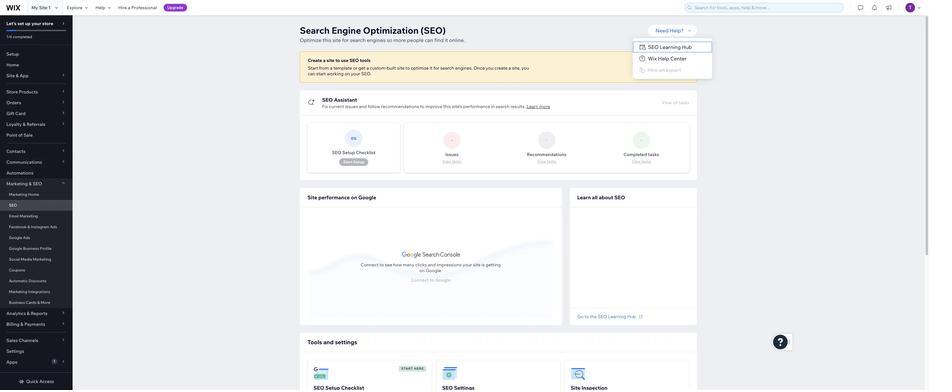 Task type: describe. For each thing, give the bounding box(es) containing it.
loyalty
[[6, 122, 22, 127]]

seo left checklist
[[332, 150, 342, 156]]

up
[[25, 21, 31, 26]]

loyalty & referrals
[[6, 122, 45, 127]]

& for payments
[[20, 322, 23, 328]]

need
[[656, 27, 669, 34]]

start here
[[402, 367, 424, 371]]

communications
[[6, 160, 42, 165]]

learning inside button
[[660, 44, 681, 50]]

and inside the connect to see how many clicks and impressions your site is getting on google.
[[428, 262, 436, 268]]

email marketing link
[[0, 211, 73, 222]]

& for seo
[[29, 181, 32, 187]]

site performance on google
[[308, 195, 377, 201]]

upgrade button
[[164, 4, 187, 11]]

sale
[[24, 133, 33, 138]]

billing & payments
[[6, 322, 45, 328]]

referrals
[[27, 122, 45, 127]]

in
[[492, 104, 495, 110]]

wix help center button
[[633, 53, 713, 64]]

a right get
[[367, 65, 369, 71]]

on inside the connect to see how many clicks and impressions your site is getting on google.
[[420, 268, 425, 274]]

0 vertical spatial 1
[[48, 5, 51, 11]]

hire an expert
[[649, 67, 682, 73]]

1 horizontal spatial ads
[[50, 225, 57, 230]]

2 you from the left
[[522, 65, 530, 71]]

hire a professional link
[[115, 0, 161, 15]]

card
[[15, 111, 26, 117]]

& for reports
[[27, 311, 30, 317]]

hire for hire a professional
[[118, 5, 127, 11]]

a up from
[[323, 58, 326, 63]]

get
[[359, 65, 366, 71]]

& left more on the left of the page
[[37, 301, 40, 306]]

center
[[671, 55, 687, 62]]

working
[[327, 71, 344, 77]]

site up from
[[327, 58, 335, 63]]

the
[[590, 314, 597, 320]]

communications button
[[0, 157, 73, 168]]

contacts
[[6, 149, 25, 155]]

contacts button
[[0, 146, 73, 157]]

of
[[18, 133, 23, 138]]

- for recommendations
[[547, 138, 548, 143]]

more
[[41, 301, 50, 306]]

for inside search engine optimization (seo) optimize this site for search engines so more people can find it online.
[[342, 37, 349, 43]]

optimize
[[411, 65, 429, 71]]

professional
[[131, 5, 157, 11]]

seo inside dropdown button
[[33, 181, 42, 187]]

marketing integrations
[[9, 290, 50, 295]]

performance inside seo assistant fix current issues and follow recommendations to improve this site's performance in search results. learn more
[[464, 104, 491, 110]]

online.
[[450, 37, 465, 43]]

google business profile link
[[0, 244, 73, 255]]

orders
[[6, 100, 21, 106]]

tools
[[360, 58, 371, 63]]

& for app
[[16, 73, 19, 79]]

seo setup checklist
[[332, 150, 376, 156]]

this inside search engine optimization (seo) optimize this site for search engines so more people can find it online.
[[323, 37, 332, 43]]

seo.
[[362, 71, 372, 77]]

analytics & reports button
[[0, 309, 73, 320]]

marketing & seo
[[6, 181, 42, 187]]

marketing home link
[[0, 190, 73, 200]]

home inside marketing home link
[[28, 192, 39, 197]]

site right "built" on the left top
[[397, 65, 405, 71]]

it inside search engine optimization (seo) optimize this site for search engines so more people can find it online.
[[445, 37, 448, 43]]

point of sale
[[6, 133, 33, 138]]

start now button
[[657, 62, 690, 72]]

1 inside sidebar element
[[54, 360, 55, 364]]

assistant
[[334, 97, 357, 103]]

my
[[32, 5, 38, 11]]

& for referrals
[[23, 122, 26, 127]]

template
[[334, 65, 352, 71]]

site,
[[513, 65, 521, 71]]

from
[[319, 65, 329, 71]]

to left optimize
[[406, 65, 410, 71]]

your inside the create a site to use seo tools start from a template or get a custom-built site to optimize it for search engines. once you create a site, you can start working on your seo.
[[351, 71, 361, 77]]

products
[[19, 89, 38, 95]]

seo right the
[[598, 314, 608, 320]]

1 vertical spatial learning
[[609, 314, 627, 320]]

gift
[[6, 111, 14, 117]]

social
[[9, 257, 20, 262]]

google business profile
[[9, 247, 52, 251]]

learn inside seo assistant fix current issues and follow recommendations to improve this site's performance in search results. learn more
[[527, 104, 539, 110]]

store
[[42, 21, 53, 26]]

follow
[[368, 104, 381, 110]]

sales
[[6, 338, 18, 344]]

google for google business profile
[[9, 247, 22, 251]]

0%
[[351, 136, 357, 141]]

engines.
[[456, 65, 473, 71]]

hire an expert button
[[633, 64, 713, 76]]

coupons link
[[0, 265, 73, 276]]

start
[[317, 71, 326, 77]]

marketing inside social media marketing link
[[33, 257, 51, 262]]

sales channels button
[[0, 336, 73, 347]]

optimize
[[300, 37, 322, 43]]

& for instagram
[[27, 225, 30, 230]]

sales channels
[[6, 338, 38, 344]]

issues
[[446, 152, 459, 158]]

search
[[300, 25, 330, 36]]

expert
[[667, 67, 682, 73]]

site's
[[452, 104, 463, 110]]

google.
[[426, 268, 443, 274]]

engine
[[332, 25, 361, 36]]

now
[[674, 64, 684, 70]]

loyalty & referrals button
[[0, 119, 73, 130]]

people
[[407, 37, 424, 43]]

billing & payments button
[[0, 320, 73, 330]]

learn all about seo heading
[[578, 194, 626, 202]]

site inside search engine optimization (seo) optimize this site for search engines so more people can find it online.
[[333, 37, 341, 43]]

go to the seo learning hub link
[[578, 314, 644, 320]]

it inside the create a site to use seo tools start from a template or get a custom-built site to optimize it for search engines. once you create a site, you can start working on your seo.
[[430, 65, 433, 71]]

1 heading from the left
[[314, 385, 365, 391]]

to inside the connect to see how many clicks and impressions your site is getting on google.
[[380, 262, 384, 268]]

wix help center
[[649, 55, 687, 62]]

hub inside button
[[683, 44, 693, 50]]

can inside search engine optimization (seo) optimize this site for search engines so more people can find it online.
[[425, 37, 434, 43]]

store products
[[6, 89, 38, 95]]

set
[[17, 21, 24, 26]]

find
[[435, 37, 444, 43]]

channels
[[19, 338, 38, 344]]

site for site & app
[[6, 73, 15, 79]]

facebook
[[9, 225, 27, 230]]

impressions
[[437, 262, 462, 268]]

google ads
[[9, 236, 30, 241]]

0 vertical spatial business
[[23, 247, 39, 251]]

social media marketing
[[9, 257, 51, 262]]



Task type: vqa. For each thing, say whether or not it's contained in the screenshot.
option
no



Task type: locate. For each thing, give the bounding box(es) containing it.
1 horizontal spatial hub
[[683, 44, 693, 50]]

2 horizontal spatial on
[[420, 268, 425, 274]]

instagram
[[31, 225, 49, 230]]

1 horizontal spatial on
[[351, 195, 358, 201]]

0 vertical spatial hire
[[118, 5, 127, 11]]

0 vertical spatial ads
[[50, 225, 57, 230]]

sidebar element
[[0, 15, 73, 391]]

0 horizontal spatial can
[[308, 71, 316, 77]]

- for issues
[[452, 138, 453, 143]]

learning up wix help center 'button'
[[660, 44, 681, 50]]

this inside seo assistant fix current issues and follow recommendations to improve this site's performance in search results. learn more
[[444, 104, 451, 110]]

marketing inside marketing & seo dropdown button
[[6, 181, 28, 187]]

seo up fix
[[322, 97, 333, 103]]

site left is
[[474, 262, 481, 268]]

on inside heading
[[351, 195, 358, 201]]

more inside seo assistant fix current issues and follow recommendations to improve this site's performance in search results. learn more
[[540, 104, 551, 110]]

0 vertical spatial on
[[345, 71, 350, 77]]

see
[[385, 262, 393, 268]]

0 horizontal spatial for
[[342, 37, 349, 43]]

access
[[39, 379, 54, 385]]

2 horizontal spatial search
[[496, 104, 510, 110]]

learning right the
[[609, 314, 627, 320]]

0 horizontal spatial -
[[452, 138, 453, 143]]

2 heading from the left
[[443, 385, 475, 391]]

2 vertical spatial search
[[496, 104, 510, 110]]

start for start here
[[402, 367, 414, 371]]

once
[[474, 65, 485, 71]]

hire left 'an'
[[649, 67, 659, 73]]

- up completed tasks
[[641, 138, 643, 143]]

a right from
[[330, 65, 333, 71]]

1 horizontal spatial and
[[359, 104, 367, 110]]

0 vertical spatial hub
[[683, 44, 693, 50]]

0 horizontal spatial you
[[486, 65, 494, 71]]

go
[[578, 314, 584, 320]]

recommendations
[[382, 104, 420, 110]]

0 horizontal spatial home
[[6, 62, 19, 68]]

2 vertical spatial your
[[463, 262, 473, 268]]

1 vertical spatial home
[[28, 192, 39, 197]]

1 - from the left
[[452, 138, 453, 143]]

seo up wix
[[649, 44, 659, 50]]

more inside search engine optimization (seo) optimize this site for search engines so more people can find it online.
[[394, 37, 406, 43]]

marketing for home
[[9, 192, 27, 197]]

0 horizontal spatial it
[[430, 65, 433, 71]]

1 horizontal spatial more
[[540, 104, 551, 110]]

menu containing seo learning hub
[[633, 41, 713, 76]]

1 vertical spatial hire
[[649, 67, 659, 73]]

seo learning hub
[[649, 44, 693, 50]]

0 horizontal spatial site
[[6, 73, 15, 79]]

1 vertical spatial can
[[308, 71, 316, 77]]

connect to see how many clicks and impressions your site is getting on google.
[[361, 262, 501, 274]]

to right the 'go'
[[585, 314, 589, 320]]

you right site,
[[522, 65, 530, 71]]

it right optimize
[[430, 65, 433, 71]]

0 horizontal spatial learning
[[609, 314, 627, 320]]

& right billing
[[20, 322, 23, 328]]

business up social media marketing
[[23, 247, 39, 251]]

store
[[6, 89, 18, 95]]

& right loyalty
[[23, 122, 26, 127]]

0 vertical spatial search
[[350, 37, 366, 43]]

and inside seo assistant fix current issues and follow recommendations to improve this site's performance in search results. learn more
[[359, 104, 367, 110]]

site inside heading
[[308, 195, 318, 201]]

0 vertical spatial more
[[394, 37, 406, 43]]

0 vertical spatial this
[[323, 37, 332, 43]]

& inside dropdown button
[[29, 181, 32, 187]]

1 horizontal spatial your
[[351, 71, 361, 77]]

marketing down the automatic
[[9, 290, 27, 295]]

Search for tools, apps, help & more... field
[[693, 3, 842, 12]]

your left seo.
[[351, 71, 361, 77]]

marketing down profile
[[33, 257, 51, 262]]

search inside seo assistant fix current issues and follow recommendations to improve this site's performance in search results. learn more
[[496, 104, 510, 110]]

checklist
[[356, 150, 376, 156]]

learn right results.
[[527, 104, 539, 110]]

profile
[[40, 247, 52, 251]]

search right the in
[[496, 104, 510, 110]]

2 vertical spatial on
[[420, 268, 425, 274]]

this left site's
[[444, 104, 451, 110]]

setup down 0% on the left of page
[[343, 150, 355, 156]]

help inside 'button'
[[659, 55, 670, 62]]

google inside site performance on google heading
[[359, 195, 377, 201]]

learn left all
[[578, 195, 592, 201]]

built
[[387, 65, 396, 71]]

quick access button
[[19, 379, 54, 385]]

engines
[[367, 37, 386, 43]]

automations link
[[0, 168, 73, 179]]

& inside dropdown button
[[27, 311, 30, 317]]

0 vertical spatial can
[[425, 37, 434, 43]]

site for site performance on google
[[308, 195, 318, 201]]

1 horizontal spatial you
[[522, 65, 530, 71]]

your inside the connect to see how many clicks and impressions your site is getting on google.
[[463, 262, 473, 268]]

2 - from the left
[[547, 138, 548, 143]]

menu
[[633, 41, 713, 76]]

1 vertical spatial setup
[[343, 150, 355, 156]]

and right tools
[[324, 339, 334, 347]]

google
[[359, 195, 377, 201], [9, 236, 22, 241], [9, 247, 22, 251]]

business cards & more link
[[0, 298, 73, 309]]

0 horizontal spatial performance
[[319, 195, 350, 201]]

to left improve
[[421, 104, 425, 110]]

can left find
[[425, 37, 434, 43]]

2 horizontal spatial heading
[[571, 385, 608, 391]]

0 horizontal spatial learn
[[527, 104, 539, 110]]

search left engines.
[[441, 65, 455, 71]]

1 right "my"
[[48, 5, 51, 11]]

& left reports
[[27, 311, 30, 317]]

1 vertical spatial and
[[428, 262, 436, 268]]

3 - from the left
[[641, 138, 643, 143]]

learn inside heading
[[578, 195, 592, 201]]

1 horizontal spatial site
[[39, 5, 47, 11]]

site down engine on the top left of the page
[[333, 37, 341, 43]]

2 vertical spatial and
[[324, 339, 334, 347]]

home inside home link
[[6, 62, 19, 68]]

1 horizontal spatial this
[[444, 104, 451, 110]]

tasks
[[649, 152, 660, 158]]

& inside popup button
[[20, 322, 23, 328]]

start inside the create a site to use seo tools start from a template or get a custom-built site to optimize it for search engines. once you create a site, you can start working on your seo.
[[308, 65, 318, 71]]

performance inside site performance on google heading
[[319, 195, 350, 201]]

marketing up facebook & instagram ads
[[20, 214, 38, 219]]

ads right instagram
[[50, 225, 57, 230]]

app
[[20, 73, 29, 79]]

more right results.
[[540, 104, 551, 110]]

1 horizontal spatial can
[[425, 37, 434, 43]]

2 horizontal spatial start
[[663, 64, 673, 70]]

0 vertical spatial your
[[32, 21, 41, 26]]

2 horizontal spatial site
[[308, 195, 318, 201]]

1 vertical spatial performance
[[319, 195, 350, 201]]

reports
[[31, 311, 48, 317]]

to left see
[[380, 262, 384, 268]]

0 horizontal spatial 1
[[48, 5, 51, 11]]

- up recommendations
[[547, 138, 548, 143]]

0 horizontal spatial and
[[324, 339, 334, 347]]

1/6 completed
[[6, 34, 32, 39]]

to
[[336, 58, 340, 63], [406, 65, 410, 71], [421, 104, 425, 110], [380, 262, 384, 268], [585, 314, 589, 320]]

2 horizontal spatial your
[[463, 262, 473, 268]]

heading
[[314, 385, 365, 391], [443, 385, 475, 391], [571, 385, 608, 391]]

setup link
[[0, 49, 73, 60]]

so
[[387, 37, 393, 43]]

1 horizontal spatial heading
[[443, 385, 475, 391]]

1 vertical spatial hub
[[628, 314, 637, 320]]

0 vertical spatial help
[[96, 5, 105, 11]]

0 vertical spatial site
[[39, 5, 47, 11]]

marketing inside email marketing link
[[20, 214, 38, 219]]

- up issues
[[452, 138, 453, 143]]

learning
[[660, 44, 681, 50], [609, 314, 627, 320]]

& up marketing home
[[29, 181, 32, 187]]

completed tasks
[[624, 152, 660, 158]]

1 vertical spatial for
[[434, 65, 440, 71]]

2 horizontal spatial -
[[641, 138, 643, 143]]

fix
[[322, 104, 328, 110]]

analytics
[[6, 311, 26, 317]]

an
[[660, 67, 665, 73]]

seo up the email
[[9, 203, 17, 208]]

1 horizontal spatial 1
[[54, 360, 55, 364]]

gift card
[[6, 111, 26, 117]]

0 horizontal spatial more
[[394, 37, 406, 43]]

getting
[[486, 262, 501, 268]]

this down search
[[323, 37, 332, 43]]

need help? button
[[649, 25, 698, 36]]

apps
[[6, 360, 17, 366]]

start inside button
[[663, 64, 673, 70]]

seo link
[[0, 200, 73, 211]]

1 vertical spatial search
[[441, 65, 455, 71]]

search engine optimization (seo) optimize this site for search engines so more people can find it online.
[[300, 25, 465, 43]]

1 horizontal spatial performance
[[464, 104, 491, 110]]

1 horizontal spatial help
[[659, 55, 670, 62]]

0 horizontal spatial on
[[345, 71, 350, 77]]

and right clicks at the left bottom of page
[[428, 262, 436, 268]]

1 horizontal spatial learn
[[578, 195, 592, 201]]

to inside seo assistant fix current issues and follow recommendations to improve this site's performance in search results. learn more
[[421, 104, 425, 110]]

my site 1
[[32, 5, 51, 11]]

0 horizontal spatial hub
[[628, 314, 637, 320]]

1 vertical spatial google
[[9, 236, 22, 241]]

3 heading from the left
[[571, 385, 608, 391]]

and
[[359, 104, 367, 110], [428, 262, 436, 268], [324, 339, 334, 347]]

seo down automations link on the top left of the page
[[33, 181, 42, 187]]

use
[[341, 58, 349, 63]]

home up site & app at the left top
[[6, 62, 19, 68]]

site inside the connect to see how many clicks and impressions your site is getting on google.
[[474, 262, 481, 268]]

marketing down automations on the top
[[6, 181, 28, 187]]

let's
[[6, 21, 16, 26]]

marketing integrations link
[[0, 287, 73, 298]]

seo inside button
[[649, 44, 659, 50]]

google inside google business profile link
[[9, 247, 22, 251]]

1 horizontal spatial for
[[434, 65, 440, 71]]

seo learning hub button
[[633, 41, 713, 53]]

0 vertical spatial learn
[[527, 104, 539, 110]]

for inside the create a site to use seo tools start from a template or get a custom-built site to optimize it for search engines. once you create a site, you can start working on your seo.
[[434, 65, 440, 71]]

google inside google ads link
[[9, 236, 22, 241]]

0 horizontal spatial start
[[308, 65, 318, 71]]

automatic discounts link
[[0, 276, 73, 287]]

home link
[[0, 60, 73, 70]]

1 horizontal spatial search
[[441, 65, 455, 71]]

can inside the create a site to use seo tools start from a template or get a custom-built site to optimize it for search engines. once you create a site, you can start working on your seo.
[[308, 71, 316, 77]]

tools
[[308, 339, 322, 347]]

you
[[486, 65, 494, 71], [522, 65, 530, 71]]

your
[[32, 21, 41, 26], [351, 71, 361, 77], [463, 262, 473, 268]]

1 horizontal spatial hire
[[649, 67, 659, 73]]

automations
[[6, 170, 33, 176]]

0 vertical spatial setup
[[6, 51, 19, 57]]

your inside sidebar element
[[32, 21, 41, 26]]

store products button
[[0, 87, 73, 97]]

help right wix
[[659, 55, 670, 62]]

marketing for integrations
[[9, 290, 27, 295]]

you right the once
[[486, 65, 494, 71]]

it right find
[[445, 37, 448, 43]]

quick access
[[26, 379, 54, 385]]

0 vertical spatial for
[[342, 37, 349, 43]]

0 horizontal spatial search
[[350, 37, 366, 43]]

on inside the create a site to use seo tools start from a template or get a custom-built site to optimize it for search engines. once you create a site, you can start working on your seo.
[[345, 71, 350, 77]]

search down engine on the top left of the page
[[350, 37, 366, 43]]

create
[[495, 65, 508, 71]]

2 vertical spatial google
[[9, 247, 22, 251]]

marketing inside marketing home link
[[9, 192, 27, 197]]

coupons
[[9, 268, 25, 273]]

0 vertical spatial google
[[359, 195, 377, 201]]

for right optimize
[[434, 65, 440, 71]]

1 vertical spatial more
[[540, 104, 551, 110]]

for down engine on the top left of the page
[[342, 37, 349, 43]]

1 horizontal spatial home
[[28, 192, 39, 197]]

1 vertical spatial it
[[430, 65, 433, 71]]

-
[[452, 138, 453, 143], [547, 138, 548, 143], [641, 138, 643, 143]]

to left use
[[336, 58, 340, 63]]

1 horizontal spatial setup
[[343, 150, 355, 156]]

1 vertical spatial this
[[444, 104, 451, 110]]

0 horizontal spatial hire
[[118, 5, 127, 11]]

0 vertical spatial and
[[359, 104, 367, 110]]

hire for hire an expert
[[649, 67, 659, 73]]

seo assistant fix current issues and follow recommendations to improve this site's performance in search results. learn more
[[322, 97, 551, 110]]

ads up the google business profile
[[23, 236, 30, 241]]

1 vertical spatial site
[[6, 73, 15, 79]]

hire inside button
[[649, 67, 659, 73]]

help
[[96, 5, 105, 11], [659, 55, 670, 62]]

0 horizontal spatial help
[[96, 5, 105, 11]]

1 vertical spatial your
[[351, 71, 361, 77]]

seo inside seo assistant fix current issues and follow recommendations to improve this site's performance in search results. learn more
[[322, 97, 333, 103]]

- for completed tasks
[[641, 138, 643, 143]]

seo inside heading
[[615, 195, 626, 201]]

0 horizontal spatial ads
[[23, 236, 30, 241]]

gift card button
[[0, 108, 73, 119]]

it
[[445, 37, 448, 43], [430, 65, 433, 71]]

& left the app
[[16, 73, 19, 79]]

google ads link
[[0, 233, 73, 244]]

0 horizontal spatial your
[[32, 21, 41, 26]]

your left is
[[463, 262, 473, 268]]

help right explore
[[96, 5, 105, 11]]

results.
[[511, 104, 526, 110]]

settings
[[6, 349, 24, 355]]

can left start
[[308, 71, 316, 77]]

a left site,
[[509, 65, 512, 71]]

create
[[308, 58, 322, 63]]

1 vertical spatial 1
[[54, 360, 55, 364]]

google for google ads
[[9, 236, 22, 241]]

facebook & instagram ads link
[[0, 222, 73, 233]]

business up analytics
[[9, 301, 25, 306]]

seo right about
[[615, 195, 626, 201]]

1 vertical spatial ads
[[23, 236, 30, 241]]

setup inside sidebar element
[[6, 51, 19, 57]]

marketing inside the marketing integrations link
[[9, 290, 27, 295]]

1 vertical spatial business
[[9, 301, 25, 306]]

1 down settings link
[[54, 360, 55, 364]]

search inside search engine optimization (seo) optimize this site for search engines so more people can find it online.
[[350, 37, 366, 43]]

hub
[[683, 44, 693, 50], [628, 314, 637, 320]]

1 horizontal spatial it
[[445, 37, 448, 43]]

hire right help button at top
[[118, 5, 127, 11]]

a left professional
[[128, 5, 130, 11]]

1 horizontal spatial learning
[[660, 44, 681, 50]]

1 vertical spatial learn
[[578, 195, 592, 201]]

1 you from the left
[[486, 65, 494, 71]]

0 horizontal spatial this
[[323, 37, 332, 43]]

more right 'so'
[[394, 37, 406, 43]]

0 vertical spatial it
[[445, 37, 448, 43]]

facebook & instagram ads
[[9, 225, 57, 230]]

start for start now
[[663, 64, 673, 70]]

seo inside the create a site to use seo tools start from a template or get a custom-built site to optimize it for search engines. once you create a site, you can start working on your seo.
[[350, 58, 359, 63]]

email marketing
[[9, 214, 38, 219]]

1 vertical spatial on
[[351, 195, 358, 201]]

and left the follow on the left top
[[359, 104, 367, 110]]

completed
[[13, 34, 32, 39]]

current
[[329, 104, 344, 110]]

1 horizontal spatial start
[[402, 367, 414, 371]]

payments
[[24, 322, 45, 328]]

more
[[394, 37, 406, 43], [540, 104, 551, 110]]

marketing & seo button
[[0, 179, 73, 190]]

site performance on google heading
[[308, 194, 377, 202]]

seo up or
[[350, 58, 359, 63]]

site inside popup button
[[6, 73, 15, 79]]

0 horizontal spatial heading
[[314, 385, 365, 391]]

let's set up your store
[[6, 21, 53, 26]]

site
[[39, 5, 47, 11], [6, 73, 15, 79], [308, 195, 318, 201]]

need help?
[[656, 27, 684, 34]]

setup down 1/6
[[6, 51, 19, 57]]

0 vertical spatial performance
[[464, 104, 491, 110]]

search inside the create a site to use seo tools start from a template or get a custom-built site to optimize it for search engines. once you create a site, you can start working on your seo.
[[441, 65, 455, 71]]

home down marketing & seo dropdown button
[[28, 192, 39, 197]]

1 horizontal spatial -
[[547, 138, 548, 143]]

help button
[[92, 0, 115, 15]]

marketing down marketing & seo
[[9, 192, 27, 197]]

help inside button
[[96, 5, 105, 11]]

& right facebook
[[27, 225, 30, 230]]

marketing for &
[[6, 181, 28, 187]]

how
[[394, 262, 402, 268]]

your right up
[[32, 21, 41, 26]]



